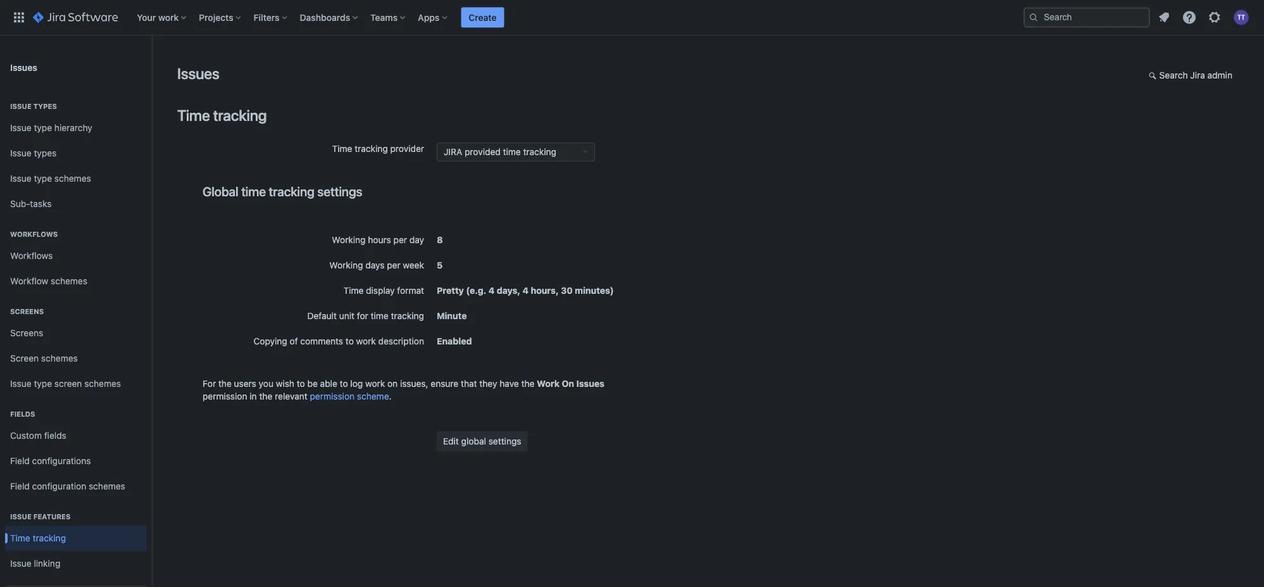 Task type: describe. For each thing, give the bounding box(es) containing it.
working days per week
[[330, 260, 424, 270]]

pretty
[[437, 285, 464, 296]]

relevant
[[275, 391, 308, 402]]

fields
[[10, 410, 35, 418]]

field configuration schemes
[[10, 481, 125, 492]]

.
[[389, 391, 392, 402]]

comments
[[300, 336, 343, 346]]

time tracking inside "issue features" 'group'
[[10, 533, 66, 543]]

edit
[[443, 436, 459, 446]]

provided
[[465, 147, 501, 157]]

that
[[461, 378, 477, 389]]

day
[[410, 235, 424, 245]]

help image
[[1182, 10, 1198, 25]]

schemes right screen
[[84, 378, 121, 389]]

global time tracking settings
[[203, 184, 363, 199]]

screens for screens link
[[10, 328, 43, 338]]

your
[[137, 12, 156, 22]]

custom fields
[[10, 430, 66, 441]]

issue type schemes
[[10, 173, 91, 184]]

filters
[[254, 12, 280, 22]]

global
[[203, 184, 239, 199]]

they
[[480, 378, 498, 389]]

dashboards
[[300, 12, 350, 22]]

2 permission from the left
[[310, 391, 355, 402]]

1 horizontal spatial issues
[[177, 65, 220, 82]]

copying of comments to work description
[[254, 336, 424, 346]]

issue features group
[[5, 499, 147, 580]]

tracking inside time tracking link
[[33, 533, 66, 543]]

tasks
[[30, 199, 52, 209]]

ensure
[[431, 378, 459, 389]]

notifications image
[[1157, 10, 1172, 25]]

workflow
[[10, 276, 48, 286]]

for
[[203, 378, 216, 389]]

to down unit
[[346, 336, 354, 346]]

to left be
[[297, 378, 305, 389]]

create button
[[461, 7, 504, 28]]

time inside "link"
[[503, 147, 521, 157]]

working hours per day
[[332, 235, 424, 245]]

workflows for workflows link
[[10, 251, 53, 261]]

apps
[[418, 12, 440, 22]]

time tracking provider
[[332, 143, 424, 154]]

description
[[378, 336, 424, 346]]

issue type screen schemes link
[[5, 371, 147, 396]]

workflow schemes link
[[5, 269, 147, 294]]

search jira admin link
[[1143, 66, 1239, 86]]

schemes inside workflows "group"
[[51, 276, 87, 286]]

5
[[437, 260, 443, 270]]

for
[[357, 311, 368, 321]]

on
[[562, 378, 574, 389]]

your work button
[[133, 7, 191, 28]]

configurations
[[32, 456, 91, 466]]

you
[[259, 378, 274, 389]]

appswitcher icon image
[[11, 10, 27, 25]]

admin
[[1208, 70, 1233, 80]]

type for screen
[[34, 378, 52, 389]]

screens group
[[5, 294, 147, 400]]

default
[[307, 311, 337, 321]]

log
[[351, 378, 363, 389]]

2 4 from the left
[[523, 285, 529, 296]]

workflows link
[[5, 243, 147, 269]]

edit global settings
[[443, 436, 522, 446]]

jira
[[1191, 70, 1206, 80]]

in
[[250, 391, 257, 402]]

1 vertical spatial time
[[241, 184, 266, 199]]

teams button
[[367, 7, 411, 28]]

sub-
[[10, 199, 30, 209]]

default unit for time tracking
[[307, 311, 424, 321]]

banner containing your work
[[0, 0, 1265, 35]]

screen
[[54, 378, 82, 389]]

issue for issue type schemes
[[10, 173, 31, 184]]

per for week
[[387, 260, 401, 270]]

jira provided time tracking link
[[437, 142, 595, 161]]

Search field
[[1024, 7, 1151, 28]]

hours
[[368, 235, 391, 245]]

field for field configuration schemes
[[10, 481, 30, 492]]

sub-tasks
[[10, 199, 52, 209]]

issue type screen schemes
[[10, 378, 121, 389]]

apps button
[[414, 7, 452, 28]]

0 vertical spatial settings
[[317, 184, 363, 199]]

jira
[[444, 147, 462, 157]]

issue for issue types
[[10, 148, 31, 158]]

issue for issue types
[[10, 102, 32, 111]]

30
[[561, 285, 573, 296]]

issue linking link
[[5, 551, 147, 576]]

1 4 from the left
[[489, 285, 495, 296]]

work inside dropdown button
[[158, 12, 179, 22]]

work
[[537, 378, 560, 389]]

days
[[366, 260, 385, 270]]

issue types
[[10, 148, 57, 158]]

hierarchy
[[54, 123, 92, 133]]

permission scheme link
[[310, 391, 389, 402]]

configuration
[[32, 481, 86, 492]]

issue for issue type hierarchy
[[10, 123, 31, 133]]

users
[[234, 378, 256, 389]]

edit global settings button
[[437, 431, 528, 452]]



Task type: locate. For each thing, give the bounding box(es) containing it.
field configurations
[[10, 456, 91, 466]]

filters button
[[250, 7, 292, 28]]

to left log
[[340, 378, 348, 389]]

type
[[34, 123, 52, 133], [34, 173, 52, 184], [34, 378, 52, 389]]

4
[[489, 285, 495, 296], [523, 285, 529, 296]]

1 workflows from the top
[[10, 230, 58, 238]]

0 vertical spatial type
[[34, 123, 52, 133]]

minute
[[437, 311, 467, 321]]

8
[[437, 235, 443, 245]]

1 vertical spatial screens
[[10, 328, 43, 338]]

0 vertical spatial screens
[[10, 307, 44, 316]]

screen schemes link
[[5, 346, 147, 371]]

issue for issue linking
[[10, 558, 31, 569]]

working left hours
[[332, 235, 366, 245]]

0 horizontal spatial settings
[[317, 184, 363, 199]]

time display format
[[344, 285, 424, 296]]

0 vertical spatial workflows
[[10, 230, 58, 238]]

screens for screens group
[[10, 307, 44, 316]]

1 screens from the top
[[10, 307, 44, 316]]

field
[[10, 456, 30, 466], [10, 481, 30, 492]]

issues right sidebar navigation 'icon'
[[177, 65, 220, 82]]

search image
[[1029, 12, 1039, 22]]

screens down workflow
[[10, 307, 44, 316]]

5 issue from the top
[[10, 378, 31, 389]]

linking
[[34, 558, 60, 569]]

features
[[33, 513, 71, 521]]

type for hierarchy
[[34, 123, 52, 133]]

issue type schemes link
[[5, 166, 147, 191]]

fields
[[44, 430, 66, 441]]

per left day
[[394, 235, 407, 245]]

1 vertical spatial field
[[10, 481, 30, 492]]

issue down the issue types
[[10, 123, 31, 133]]

search
[[1160, 70, 1189, 80]]

1 type from the top
[[34, 123, 52, 133]]

1 issue from the top
[[10, 102, 32, 111]]

2 vertical spatial type
[[34, 378, 52, 389]]

issues up the issue types
[[10, 62, 37, 72]]

time
[[503, 147, 521, 157], [241, 184, 266, 199], [371, 311, 389, 321]]

issue left types
[[10, 148, 31, 158]]

settings inside "edit global settings" button
[[489, 436, 522, 446]]

global
[[461, 436, 486, 446]]

hours,
[[531, 285, 559, 296]]

jira provided time tracking
[[444, 147, 557, 157]]

work right your
[[158, 12, 179, 22]]

schemes inside 'issue types' group
[[54, 173, 91, 184]]

permission down for
[[203, 391, 247, 402]]

days,
[[497, 285, 521, 296]]

display
[[366, 285, 395, 296]]

screen schemes
[[10, 353, 78, 364]]

type down "types"
[[34, 123, 52, 133]]

0 horizontal spatial 4
[[489, 285, 495, 296]]

issue left 'features'
[[10, 513, 32, 521]]

settings
[[317, 184, 363, 199], [489, 436, 522, 446]]

sub-tasks link
[[5, 191, 147, 217]]

2 vertical spatial work
[[366, 378, 385, 389]]

screen
[[10, 353, 39, 364]]

able
[[320, 378, 338, 389]]

issue for issue features
[[10, 513, 32, 521]]

schemes down issue types link
[[54, 173, 91, 184]]

schemes
[[54, 173, 91, 184], [51, 276, 87, 286], [41, 353, 78, 364], [84, 378, 121, 389], [89, 481, 125, 492]]

4 issue from the top
[[10, 173, 31, 184]]

type inside screens group
[[34, 378, 52, 389]]

3 issue from the top
[[10, 148, 31, 158]]

schemes inside fields group
[[89, 481, 125, 492]]

2 workflows from the top
[[10, 251, 53, 261]]

1 vertical spatial work
[[356, 336, 376, 346]]

settings image
[[1208, 10, 1223, 25]]

time right provided
[[503, 147, 521, 157]]

0 vertical spatial working
[[332, 235, 366, 245]]

7 issue from the top
[[10, 558, 31, 569]]

the
[[218, 378, 232, 389], [522, 378, 535, 389], [259, 391, 273, 402]]

issues,
[[400, 378, 428, 389]]

per right days
[[387, 260, 401, 270]]

workflows for workflows "group"
[[10, 230, 58, 238]]

provider
[[390, 143, 424, 154]]

field for field configurations
[[10, 456, 30, 466]]

2 issue from the top
[[10, 123, 31, 133]]

0 vertical spatial time tracking
[[177, 106, 267, 124]]

issues inside for the users you wish to be able to log work on issues, ensure that they have the work on issues permission in the relevant permission scheme .
[[577, 378, 605, 389]]

scheme
[[357, 391, 389, 402]]

tracking inside jira provided time tracking "link"
[[523, 147, 557, 157]]

1 horizontal spatial 4
[[523, 285, 529, 296]]

0 horizontal spatial issues
[[10, 62, 37, 72]]

working for working days per week
[[330, 260, 363, 270]]

schemes down field configurations "link"
[[89, 481, 125, 492]]

3 type from the top
[[34, 378, 52, 389]]

0 vertical spatial per
[[394, 235, 407, 245]]

2 type from the top
[[34, 173, 52, 184]]

0 vertical spatial work
[[158, 12, 179, 22]]

field down custom
[[10, 456, 30, 466]]

workflows down sub-tasks
[[10, 230, 58, 238]]

1 vertical spatial per
[[387, 260, 401, 270]]

screens up screen
[[10, 328, 43, 338]]

2 horizontal spatial issues
[[577, 378, 605, 389]]

issue features
[[10, 513, 71, 521]]

issue types
[[10, 102, 57, 111]]

4 right days,
[[523, 285, 529, 296]]

working
[[332, 235, 366, 245], [330, 260, 363, 270]]

work
[[158, 12, 179, 22], [356, 336, 376, 346], [366, 378, 385, 389]]

4 right (e.g.
[[489, 285, 495, 296]]

tracking
[[213, 106, 267, 124], [355, 143, 388, 154], [523, 147, 557, 157], [269, 184, 315, 199], [391, 311, 424, 321], [33, 533, 66, 543]]

enabled
[[437, 336, 472, 346]]

dashboards button
[[296, 7, 363, 28]]

banner
[[0, 0, 1265, 35]]

1 vertical spatial workflows
[[10, 251, 53, 261]]

working for working hours per day
[[332, 235, 366, 245]]

2 horizontal spatial the
[[522, 378, 535, 389]]

6 issue from the top
[[10, 513, 32, 521]]

issue type hierarchy link
[[5, 115, 147, 141]]

time right global
[[241, 184, 266, 199]]

workflows group
[[5, 217, 147, 298]]

have
[[500, 378, 519, 389]]

custom
[[10, 430, 42, 441]]

workflows up workflow
[[10, 251, 53, 261]]

the right in
[[259, 391, 273, 402]]

issues right on
[[577, 378, 605, 389]]

wish
[[276, 378, 295, 389]]

screens
[[10, 307, 44, 316], [10, 328, 43, 338]]

your profile and settings image
[[1234, 10, 1250, 25]]

1 horizontal spatial permission
[[310, 391, 355, 402]]

issue type hierarchy
[[10, 123, 92, 133]]

screens link
[[5, 320, 147, 346]]

1 horizontal spatial time
[[371, 311, 389, 321]]

settings right global
[[489, 436, 522, 446]]

work inside for the users you wish to be able to log work on issues, ensure that they have the work on issues permission in the relevant permission scheme .
[[366, 378, 385, 389]]

field inside "link"
[[10, 456, 30, 466]]

permission
[[203, 391, 247, 402], [310, 391, 355, 402]]

issues
[[10, 62, 37, 72], [177, 65, 220, 82], [577, 378, 605, 389]]

0 horizontal spatial the
[[218, 378, 232, 389]]

1 horizontal spatial time tracking
[[177, 106, 267, 124]]

sidebar navigation image
[[138, 51, 166, 76]]

issue down screen
[[10, 378, 31, 389]]

the right have
[[522, 378, 535, 389]]

2 vertical spatial time
[[371, 311, 389, 321]]

0 horizontal spatial time tracking
[[10, 533, 66, 543]]

on
[[388, 378, 398, 389]]

primary element
[[8, 0, 1024, 35]]

issue left linking
[[10, 558, 31, 569]]

week
[[403, 260, 424, 270]]

per
[[394, 235, 407, 245], [387, 260, 401, 270]]

type for schemes
[[34, 173, 52, 184]]

field up issue features
[[10, 481, 30, 492]]

1 horizontal spatial the
[[259, 391, 273, 402]]

1 field from the top
[[10, 456, 30, 466]]

search jira admin
[[1160, 70, 1233, 80]]

time inside "issue features" 'group'
[[10, 533, 30, 543]]

1 vertical spatial type
[[34, 173, 52, 184]]

2 horizontal spatial time
[[503, 147, 521, 157]]

issue up sub- at the top left
[[10, 173, 31, 184]]

1 vertical spatial time tracking
[[10, 533, 66, 543]]

teams
[[371, 12, 398, 22]]

0 horizontal spatial time
[[241, 184, 266, 199]]

workflow schemes
[[10, 276, 87, 286]]

0 vertical spatial time
[[503, 147, 521, 157]]

copying
[[254, 336, 287, 346]]

format
[[397, 285, 424, 296]]

issue for issue type screen schemes
[[10, 378, 31, 389]]

time tracking link
[[5, 526, 147, 551]]

time tracking
[[177, 106, 267, 124], [10, 533, 66, 543]]

your work
[[137, 12, 179, 22]]

field configurations link
[[5, 448, 147, 474]]

issue linking
[[10, 558, 60, 569]]

1 horizontal spatial settings
[[489, 436, 522, 446]]

0 horizontal spatial permission
[[203, 391, 247, 402]]

types
[[34, 148, 57, 158]]

1 vertical spatial settings
[[489, 436, 522, 446]]

1 vertical spatial working
[[330, 260, 363, 270]]

jira software image
[[33, 10, 118, 25], [33, 10, 118, 25]]

unit
[[339, 311, 355, 321]]

permission down able on the left bottom of the page
[[310, 391, 355, 402]]

0 vertical spatial field
[[10, 456, 30, 466]]

the right for
[[218, 378, 232, 389]]

issue attributes group
[[5, 576, 147, 587]]

schemes down workflows link
[[51, 276, 87, 286]]

2 screens from the top
[[10, 328, 43, 338]]

settings down time tracking provider in the left of the page
[[317, 184, 363, 199]]

small image
[[1149, 70, 1159, 80]]

per for day
[[394, 235, 407, 245]]

fields group
[[5, 396, 147, 503]]

minutes)
[[575, 285, 614, 296]]

type left screen
[[34, 378, 52, 389]]

issue types link
[[5, 141, 147, 166]]

issue types group
[[5, 89, 147, 220]]

work up scheme
[[366, 378, 385, 389]]

be
[[308, 378, 318, 389]]

1 permission from the left
[[203, 391, 247, 402]]

custom fields link
[[5, 423, 147, 448]]

working left days
[[330, 260, 363, 270]]

type up tasks
[[34, 173, 52, 184]]

issue left "types"
[[10, 102, 32, 111]]

time right for
[[371, 311, 389, 321]]

work down "default unit for time tracking"
[[356, 336, 376, 346]]

2 field from the top
[[10, 481, 30, 492]]

issue inside screens group
[[10, 378, 31, 389]]

for the users you wish to be able to log work on issues, ensure that they have the work on issues permission in the relevant permission scheme .
[[203, 378, 605, 402]]

of
[[290, 336, 298, 346]]

create
[[469, 12, 497, 22]]

schemes up issue type screen schemes
[[41, 353, 78, 364]]



Task type: vqa. For each thing, say whether or not it's contained in the screenshot.
THE COPYING
yes



